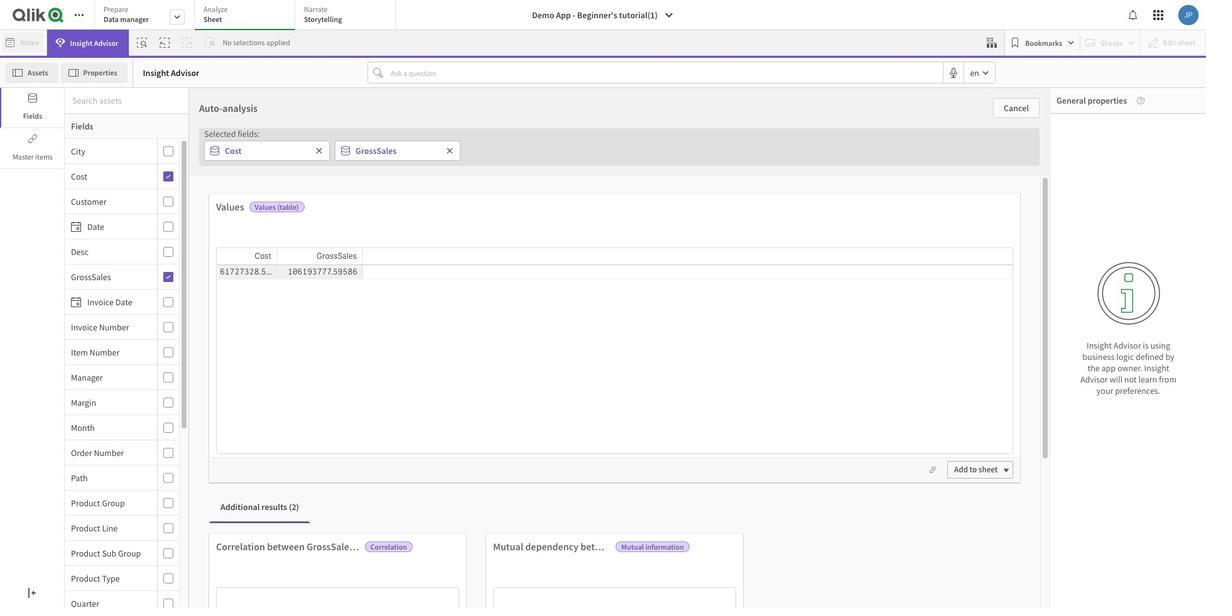 Task type: vqa. For each thing, say whether or not it's contained in the screenshot.
star.
no



Task type: locate. For each thing, give the bounding box(es) containing it.
mutual left dependency
[[493, 541, 524, 553]]

selecting up explore.
[[735, 457, 789, 475]]

2 vertical spatial selecting
[[618, 518, 673, 537]]

sheet up icon
[[784, 416, 817, 434]]

sheet up clear
[[618, 477, 652, 495]]

tutorial(1)
[[619, 9, 658, 21]]

to
[[695, 247, 708, 265], [709, 416, 722, 434], [970, 465, 977, 475], [739, 477, 752, 495]]

1 horizontal spatial values
[[255, 202, 276, 212]]

manager
[[120, 14, 149, 24]]

product inside application
[[1145, 137, 1182, 150]]

fields:
[[238, 128, 260, 140]]

0 vertical spatial @
[[41, 63, 51, 78]]

bold element
[[44, 89, 62, 104]]

right.
[[618, 416, 650, 434]]

see
[[702, 150, 722, 168]]

product down ask a question text box
[[703, 88, 739, 101]]

cancel button
[[994, 98, 1040, 118]]

selecting
[[636, 438, 690, 456], [735, 457, 789, 475], [618, 518, 673, 537]]

menu
[[65, 139, 189, 608]]

that down way
[[663, 266, 688, 285]]

@ left toggle formatting image
[[41, 63, 51, 78]]

tab list
[[94, 0, 400, 31]]

margin up month
[[71, 397, 96, 408]]

average
[[1014, 137, 1051, 150]]

details image
[[527, 61, 552, 81]]

between right dependency
[[581, 541, 618, 553]]

0 horizontal spatial correlation
[[216, 541, 265, 553]]

beginner's
[[577, 9, 618, 21]]

0 horizontal spatial is
[[767, 228, 778, 246]]

date down customer
[[87, 221, 104, 232]]

business
[[1083, 351, 1115, 363]]

selected fields:
[[204, 128, 260, 140]]

sales left per
[[1053, 137, 1078, 150]]

smart search image
[[137, 38, 147, 48]]

0 horizontal spatial date
[[87, 221, 104, 232]]

@ inside text field
[[10, 152, 18, 163]]

item number
[[71, 347, 120, 358]]

invoice
[[1097, 137, 1130, 150], [87, 296, 114, 308], [71, 321, 97, 333]]

invoice up item
[[71, 321, 97, 333]]

. press space to sort on this column. element
[[363, 248, 1013, 265]]

product type menu item
[[65, 566, 179, 591]]

the inside now that you see how qlik sense connects all of your data, go ahead and explore this sheet by making selections in the filters above. clicking in charts is another way to make selections so give that a try too!
[[744, 208, 764, 227]]

the
[[1019, 585, 1033, 596]]

a left specific
[[724, 416, 731, 434]]

fields
[[23, 111, 42, 121], [71, 121, 93, 132]]

2 vertical spatial invoice
[[71, 321, 97, 333]]

insight up toggle formatting element
[[70, 38, 93, 47]]

insight inside "dropdown button"
[[70, 38, 93, 47]]

prepare
[[104, 4, 128, 14]]

1 vertical spatial insight advisor
[[143, 67, 199, 78]]

values
[[216, 200, 244, 213], [255, 202, 276, 212]]

(2)
[[289, 502, 299, 513]]

properties button
[[61, 63, 127, 83]]

1 horizontal spatial date
[[115, 296, 132, 308]]

1 vertical spatial @
[[10, 152, 18, 163]]

0 horizontal spatial margin
[[71, 397, 96, 408]]

underline image
[[83, 92, 91, 100]]

number inside the item number menu item
[[90, 347, 120, 358]]

your inside now that you see how qlik sense connects all of your data, go ahead and explore this sheet by making selections in the filters above. clicking in charts is another way to make selections so give that a try too!
[[708, 170, 735, 188]]

product left treemap
[[1014, 354, 1051, 367]]

0 vertical spatial invoice
[[1097, 137, 1130, 150]]

selecting down navigate
[[636, 438, 690, 456]]

product group menu item
[[65, 491, 179, 516]]

the inside insight advisor is using business logic defined by the app owner. insight advisor will not learn from your preferences.
[[1088, 363, 1100, 374]]

your right clear
[[653, 496, 680, 514]]

selecting up mutual information
[[618, 518, 673, 537]]

in inside "icon in the top right and selecting the sheet that you want to explore."
[[618, 457, 629, 475]]

to inside now that you see how qlik sense connects all of your data, go ahead and explore this sheet by making selections in the filters above. clicking in charts is another way to make selections so give that a try too!
[[695, 247, 708, 265]]

sheet inside button
[[979, 465, 998, 475]]

order
[[71, 447, 92, 458]]

application
[[0, 0, 1207, 608], [609, 130, 828, 603]]

0 horizontal spatial @
[[10, 152, 18, 163]]

group
[[741, 88, 770, 101], [1184, 137, 1207, 150], [102, 497, 125, 509], [118, 548, 141, 559]]

sheet inside "icon in the top right and selecting the sheet that you want to explore."
[[618, 477, 652, 495]]

path menu item
[[65, 466, 179, 491]]

that down right
[[655, 477, 679, 495]]

2 vertical spatial your
[[653, 496, 680, 514]]

product left type
[[71, 573, 100, 584]]

that up connects
[[650, 150, 674, 168]]

owner.
[[1118, 363, 1143, 374]]

advisor up "auto-"
[[171, 67, 199, 78]]

0 horizontal spatial insight advisor
[[70, 38, 118, 47]]

the up information
[[676, 518, 696, 537]]

sheet inside now that you see how qlik sense connects all of your data, go ahead and explore this sheet by making selections in the filters above. clicking in charts is another way to make selections so give that a try too!
[[756, 189, 789, 207]]

navigate
[[653, 416, 706, 434]]

mutual dependency between cost and grosssales
[[493, 541, 707, 553]]

can
[[1197, 585, 1207, 596]]

is left using
[[1143, 340, 1149, 351]]

fields up master items
[[23, 111, 42, 121]]

or
[[1130, 585, 1138, 596]]

path
[[71, 472, 88, 484]]

between
[[267, 541, 305, 553], [581, 541, 618, 553]]

auto-
[[199, 102, 223, 114]]

your inside the clear your selections by selecting the
[[653, 496, 680, 514]]

@ left items at top
[[10, 152, 18, 163]]

0 horizontal spatial between
[[267, 541, 305, 553]]

number down month 'button'
[[94, 447, 124, 458]]

values left the (table)
[[255, 202, 276, 212]]

by up icon. at the right of the page
[[747, 496, 761, 514]]

your down see
[[708, 170, 735, 188]]

mutual for mutual dependency between cost and grosssales
[[493, 541, 524, 553]]

product type button
[[65, 573, 155, 584]]

grid containing cost
[[217, 248, 1013, 454]]

icon.
[[724, 518, 753, 537]]

0 horizontal spatial your
[[653, 496, 680, 514]]

1 vertical spatial date
[[115, 296, 132, 308]]

average sales per invoice by product group
[[1014, 137, 1207, 150]]

you inside now that you see how qlik sense connects all of your data, go ahead and explore this sheet by making selections in the filters above. clicking in charts is another way to make selections so give that a try too!
[[677, 150, 699, 168]]

deselect field image
[[446, 147, 454, 155]]

insight down using
[[1145, 363, 1170, 374]]

date
[[87, 221, 104, 232], [115, 296, 132, 308]]

number for order number
[[94, 447, 124, 458]]

0 vertical spatial selecting
[[636, 438, 690, 456]]

1 horizontal spatial correlation
[[371, 542, 407, 552]]

0 vertical spatial date
[[87, 221, 104, 232]]

product down path
[[71, 497, 100, 509]]

product left sub on the left bottom
[[71, 548, 100, 559]]

0 vertical spatial top
[[794, 397, 814, 415]]

0 horizontal spatial fields
[[23, 111, 42, 121]]

1 vertical spatial you
[[682, 477, 704, 495]]

data,
[[738, 170, 768, 188]]

average sales per invoice by product group application
[[1007, 130, 1207, 342]]

desc menu item
[[65, 239, 179, 265]]

the down icon
[[792, 457, 812, 475]]

1 vertical spatial a
[[724, 416, 731, 434]]

and inside "icon in the top right and selecting the sheet that you want to explore."
[[709, 457, 732, 475]]

help image
[[1128, 97, 1145, 104]]

1 horizontal spatial mutual
[[622, 542, 644, 552]]

1 horizontal spatial fields
[[71, 121, 93, 132]]

invoice up 'invoice number'
[[87, 296, 114, 308]]

you down right
[[682, 477, 704, 495]]

1 horizontal spatial a
[[724, 416, 731, 434]]

the
[[744, 208, 764, 227], [1088, 363, 1100, 374], [771, 397, 791, 415], [693, 438, 713, 456], [632, 457, 652, 475], [792, 457, 812, 475], [676, 518, 696, 537]]

-
[[573, 9, 576, 21]]

grosssales
[[356, 145, 397, 156], [317, 251, 357, 261], [71, 271, 111, 283], [307, 541, 354, 553], [660, 541, 707, 553]]

0 horizontal spatial mutual
[[493, 541, 524, 553]]

deselect field image
[[316, 147, 323, 155]]

grid
[[217, 248, 1013, 454]]

1 vertical spatial top
[[655, 457, 675, 475]]

61727328.589999
[[220, 266, 291, 277]]

margin down ask a question text box
[[656, 88, 688, 101]]

to inside button
[[970, 465, 977, 475]]

cost inside grid
[[255, 251, 272, 261]]

advisor down data
[[94, 38, 118, 47]]

1 vertical spatial selecting
[[735, 457, 789, 475]]

to right the want
[[739, 477, 752, 495]]

0 horizontal spatial top
[[655, 457, 675, 475]]

2 vertical spatial number
[[94, 447, 124, 458]]

invoice right per
[[1097, 137, 1130, 150]]

1 horizontal spatial @
[[41, 63, 51, 78]]

insight advisor down data
[[70, 38, 118, 47]]

top up icon
[[794, 397, 814, 415]]

mutual information
[[622, 542, 684, 552]]

0 vertical spatial insight advisor
[[70, 38, 118, 47]]

0 vertical spatial your
[[708, 170, 735, 188]]

selecting inside the clear your selections by selecting the
[[618, 518, 673, 537]]

@ button
[[36, 61, 56, 81]]

0 vertical spatial number
[[99, 321, 129, 333]]

values left values (table)
[[216, 200, 244, 213]]

will
[[1110, 374, 1123, 385]]

sales down ask a question text box
[[610, 88, 635, 101]]

in up specific
[[758, 397, 769, 415]]

product left line
[[71, 523, 100, 534]]

master items button
[[0, 129, 64, 168], [1, 129, 64, 168]]

1 horizontal spatial is
[[1143, 340, 1149, 351]]

insight
[[70, 38, 93, 47], [143, 67, 169, 78], [1087, 340, 1112, 351], [1145, 363, 1170, 374]]

product sub group menu item
[[65, 541, 179, 566]]

cost menu item
[[65, 164, 179, 189]]

by down help icon
[[1132, 137, 1143, 150]]

insight advisor inside "dropdown button"
[[70, 38, 118, 47]]

of
[[694, 170, 706, 188]]

number
[[99, 321, 129, 333], [90, 347, 120, 358], [94, 447, 124, 458]]

date down "grosssales" menu item
[[115, 296, 132, 308]]

number down invoice date
[[99, 321, 129, 333]]

by up filters
[[792, 189, 806, 207]]

your down app
[[1097, 385, 1114, 397]]

@ inside button
[[41, 63, 51, 78]]

auto-analysis
[[199, 102, 258, 114]]

invoice for number
[[71, 321, 97, 333]]

Search assets text field
[[65, 89, 189, 112]]

1 vertical spatial sales
[[1053, 137, 1078, 150]]

1 horizontal spatial your
[[708, 170, 735, 188]]

1 horizontal spatial margin
[[656, 88, 688, 101]]

product inside application
[[1014, 354, 1051, 367]]

top left right
[[655, 457, 675, 475]]

insight advisor down step back image
[[143, 67, 199, 78]]

2 horizontal spatial your
[[1097, 385, 1114, 397]]

number inside "invoice number" menu item
[[99, 321, 129, 333]]

advisor inside "dropdown button"
[[94, 38, 118, 47]]

106193777.59586
[[288, 266, 358, 277]]

by inside in the top right. navigate to a specific sheet by selecting the
[[618, 438, 633, 456]]

sheet
[[756, 189, 789, 207], [784, 416, 817, 434], [979, 465, 998, 475], [618, 477, 652, 495]]

0 vertical spatial a
[[690, 266, 697, 285]]

between down (2)
[[267, 541, 305, 553]]

to right add
[[970, 465, 977, 475]]

product line
[[71, 523, 118, 534]]

0 horizontal spatial values
[[216, 200, 244, 213]]

city menu item
[[65, 139, 179, 164]]

product for product group
[[71, 497, 100, 509]]

zero
[[1139, 585, 1154, 596]]

correlation for correlation between grosssales and cost
[[216, 541, 265, 553]]

date inside invoice date menu item
[[115, 296, 132, 308]]

Ask a question text field
[[388, 62, 944, 83]]

quarter menu item
[[65, 591, 179, 608]]

1 master items button from the left
[[0, 129, 64, 168]]

insight advisor button
[[47, 30, 129, 56]]

icon in the top right and selecting the sheet that you want to explore.
[[618, 438, 815, 495]]

2 master items button from the left
[[1, 129, 64, 168]]

1 vertical spatial margin
[[71, 397, 96, 408]]

by right defined
[[1166, 351, 1175, 363]]

dependency
[[526, 541, 579, 553]]

the left app
[[1088, 363, 1100, 374]]

try
[[700, 266, 717, 285]]

bookmarks button
[[1008, 33, 1078, 53]]

sales and margin by product group
[[610, 88, 770, 101]]

1 vertical spatial is
[[1143, 340, 1149, 351]]

manager menu item
[[65, 365, 179, 390]]

insight down step back image
[[143, 67, 169, 78]]

is down filters
[[767, 228, 778, 246]]

values for values
[[216, 200, 244, 213]]

advisor up owner.
[[1114, 340, 1142, 351]]

cost inside menu item
[[71, 171, 87, 182]]

and
[[637, 88, 654, 101], [658, 189, 680, 207], [709, 457, 732, 475], [356, 541, 372, 553], [641, 541, 658, 553]]

1 horizontal spatial between
[[581, 541, 618, 553]]

mutual left information
[[622, 542, 644, 552]]

0 vertical spatial you
[[677, 150, 699, 168]]

selections down the want
[[683, 496, 744, 514]]

0 vertical spatial is
[[767, 228, 778, 246]]

line
[[102, 523, 118, 534]]

product down help icon
[[1145, 137, 1182, 150]]

and inside now that you see how qlik sense connects all of your data, go ahead and explore this sheet by making selections in the filters above. clicking in charts is another way to make selections so give that a try too!
[[658, 189, 680, 207]]

0 horizontal spatial sales
[[610, 88, 635, 101]]

sheet down go
[[756, 189, 789, 207]]

grosssales menu item
[[65, 265, 179, 290]]

now
[[618, 150, 647, 168]]

a left try
[[690, 266, 697, 285]]

advisor
[[94, 38, 118, 47], [171, 67, 199, 78], [1114, 340, 1142, 351], [1081, 374, 1108, 385]]

1 vertical spatial invoice
[[87, 296, 114, 308]]

1 vertical spatial your
[[1097, 385, 1114, 397]]

invoice inside application
[[1097, 137, 1130, 150]]

the up clear
[[632, 457, 652, 475]]

by down right.
[[618, 438, 633, 456]]

sheet right add
[[979, 465, 998, 475]]

fields up city
[[71, 121, 93, 132]]

to inside "icon in the top right and selecting the sheet that you want to explore."
[[739, 477, 752, 495]]

to up try
[[695, 247, 708, 265]]

james peterson image
[[1179, 5, 1199, 25]]

the up right
[[693, 438, 713, 456]]

you up all
[[677, 150, 699, 168]]

give
[[636, 266, 661, 285]]

this
[[730, 189, 753, 207]]

1 vertical spatial number
[[90, 347, 120, 358]]

advisor left the will at the bottom right of page
[[1081, 374, 1108, 385]]

0 horizontal spatial a
[[690, 266, 697, 285]]

that left 'can' at bottom
[[1181, 585, 1196, 596]]

top inside in the top right. navigate to a specific sheet by selecting the
[[794, 397, 814, 415]]

number right item
[[90, 347, 120, 358]]

sales
[[610, 88, 635, 101], [1053, 137, 1078, 150]]

number inside order number menu item
[[94, 447, 124, 458]]

icon
[[789, 438, 815, 456]]

1 horizontal spatial sales
[[1053, 137, 1078, 150]]

connects
[[618, 170, 674, 188]]

the up charts
[[744, 208, 764, 227]]

to right navigate
[[709, 416, 722, 434]]

additional results (2) button
[[211, 493, 309, 523]]

product for product type
[[71, 573, 100, 584]]

in up clear
[[618, 457, 629, 475]]

in
[[730, 208, 741, 227], [712, 228, 723, 246], [758, 397, 769, 415], [618, 457, 629, 475]]

grosssales inside menu item
[[71, 271, 111, 283]]

1 horizontal spatial top
[[794, 397, 814, 415]]

correlation for correlation
[[371, 542, 407, 552]]

to inside in the top right. navigate to a specific sheet by selecting the
[[709, 416, 722, 434]]

that inside application
[[1181, 585, 1196, 596]]

product for product treemap
[[1014, 354, 1051, 367]]

selections down charts
[[746, 247, 807, 265]]



Task type: describe. For each thing, give the bounding box(es) containing it.
city button
[[65, 145, 155, 157]]

product group button
[[65, 497, 155, 509]]

treemap
[[1053, 354, 1092, 367]]

cancel
[[1004, 102, 1029, 114]]

app
[[556, 9, 571, 21]]

demo app - beginner's tutorial(1) button
[[525, 5, 682, 25]]

grosssales button
[[65, 271, 155, 283]]

clear
[[618, 496, 650, 514]]

information
[[646, 542, 684, 552]]

product line button
[[65, 523, 155, 534]]

analyze sheet
[[204, 4, 228, 24]]

product sub group
[[71, 548, 141, 559]]

the up specific
[[771, 397, 791, 415]]

is inside now that you see how qlik sense connects all of your data, go ahead and explore this sheet by making selections in the filters above. clicking in charts is another way to make selections so give that a try too!
[[767, 228, 778, 246]]

contains
[[1065, 585, 1096, 596]]

desc button
[[65, 246, 155, 257]]

1 between from the left
[[267, 541, 305, 553]]

selections inside the clear your selections by selecting the
[[683, 496, 744, 514]]

sub
[[102, 548, 116, 559]]

selecting inside "icon in the top right and selecting the sheet that you want to explore."
[[735, 457, 789, 475]]

charts
[[726, 228, 765, 246]]

date button
[[65, 221, 155, 232]]

correlation between grosssales and cost
[[216, 541, 393, 553]]

insight up app
[[1087, 340, 1112, 351]]

(table)
[[277, 202, 299, 212]]

items
[[35, 152, 53, 162]]

selections tool image
[[988, 38, 998, 48]]

make
[[711, 247, 743, 265]]

date inside date menu item
[[87, 221, 104, 232]]

month menu item
[[65, 415, 179, 441]]

results
[[262, 502, 287, 513]]

month button
[[65, 422, 155, 433]]

the inside the clear your selections by selecting the
[[676, 518, 696, 537]]

toggle formatting image
[[66, 66, 76, 76]]

sales inside application
[[1053, 137, 1078, 150]]

order number button
[[65, 447, 155, 458]]

add
[[955, 465, 969, 475]]

product for product line
[[71, 523, 100, 534]]

date menu item
[[65, 214, 179, 239]]

insight advisor is using business logic defined by the app owner. insight advisor will not learn from your preferences.
[[1081, 340, 1177, 397]]

1 horizontal spatial insight advisor
[[143, 67, 199, 78]]

in up make
[[712, 228, 723, 246]]

by inside insight advisor is using business logic defined by the app owner. insight advisor will not learn from your preferences.
[[1166, 351, 1175, 363]]

number for invoice number
[[99, 321, 129, 333]]

properties
[[1088, 95, 1128, 106]]

selecting inside in the top right. navigate to a specific sheet by selecting the
[[636, 438, 690, 456]]

so
[[618, 266, 633, 285]]

selections down explore
[[666, 208, 727, 227]]

manager
[[71, 372, 103, 383]]

that inside "icon in the top right and selecting the sheet that you want to explore."
[[655, 477, 679, 495]]

analysis
[[223, 102, 258, 114]]

preferences.
[[1116, 385, 1161, 397]]

a inside in the top right. navigate to a specific sheet by selecting the
[[724, 416, 731, 434]]

month
[[71, 422, 95, 433]]

negative
[[1098, 585, 1128, 596]]

values for values (table)
[[255, 202, 276, 212]]

additional
[[221, 502, 260, 513]]

data
[[104, 14, 119, 24]]

step back image
[[160, 38, 170, 48]]

prepare data manager
[[104, 4, 149, 24]]

margin menu item
[[65, 390, 179, 415]]

product line menu item
[[65, 516, 179, 541]]

invoice number menu item
[[65, 315, 179, 340]]

product group
[[71, 497, 125, 509]]

using
[[1151, 340, 1171, 351]]

0 vertical spatial sales
[[610, 88, 635, 101]]

specific
[[734, 416, 781, 434]]

narrate storytelling
[[304, 4, 342, 24]]

2 between from the left
[[581, 541, 618, 553]]

analyze
[[204, 4, 228, 14]]

toggle formatting element
[[61, 61, 86, 81]]

how
[[725, 150, 751, 168]]

sheet
[[204, 14, 222, 24]]

making
[[618, 208, 663, 227]]

above.
[[618, 228, 658, 246]]

menu containing city
[[65, 139, 189, 608]]

by inside the clear your selections by selecting the
[[747, 496, 761, 514]]

customer menu item
[[65, 189, 179, 214]]

by down ask a question text box
[[690, 88, 701, 101]]

Note title text field
[[10, 122, 593, 143]]

now that you see how qlik sense connects all of your data, go ahead and explore this sheet by making selections in the filters above. clicking in charts is another way to make selections so give that a try too!
[[618, 150, 818, 285]]

0 vertical spatial margin
[[656, 88, 688, 101]]

personal
[[25, 590, 58, 602]]

mutual for mutual information
[[622, 542, 644, 552]]

too!
[[720, 266, 744, 285]]

selected
[[204, 128, 236, 140]]

general properties
[[1057, 95, 1128, 106]]

by inside application
[[1132, 137, 1143, 150]]

no selections applied
[[223, 38, 290, 47]]

master
[[13, 152, 34, 162]]

demo
[[532, 9, 555, 21]]

master items
[[13, 152, 53, 162]]

Note Body text field
[[10, 143, 593, 495]]

invoice number button
[[65, 321, 155, 333]]

ahead
[[618, 189, 655, 207]]

city
[[71, 145, 85, 157]]

qlik
[[754, 150, 778, 168]]

customer
[[71, 196, 107, 207]]

in inside in the top right. navigate to a specific sheet by selecting the
[[758, 397, 769, 415]]

sense
[[781, 150, 818, 168]]

filters
[[766, 208, 801, 227]]

item number menu item
[[65, 340, 179, 365]]

invoice date menu item
[[65, 290, 179, 315]]

order number
[[71, 447, 124, 458]]

collapse element
[[552, 61, 578, 81]]

no
[[223, 38, 232, 47]]

a inside now that you see how qlik sense connects all of your data, go ahead and explore this sheet by making selections in the filters above. clicking in charts is another way to make selections so give that a try too!
[[690, 266, 697, 285]]

values
[[1156, 585, 1179, 596]]

your inside insight advisor is using business logic defined by the app owner. insight advisor will not learn from your preferences.
[[1097, 385, 1114, 397]]

go
[[771, 170, 786, 188]]

demo app - beginner's tutorial(1)
[[532, 9, 658, 21]]

explore.
[[755, 477, 803, 495]]

en button
[[965, 62, 996, 83]]

right
[[678, 457, 707, 475]]

product for product sub group
[[71, 548, 100, 559]]

is inside insight advisor is using business logic defined by the app owner. insight advisor will not learn from your preferences.
[[1143, 340, 1149, 351]]

tab list containing prepare
[[94, 0, 400, 31]]

not
[[1125, 374, 1137, 385]]

italic image
[[65, 92, 73, 100]]

*
[[1014, 585, 1018, 596]]

sheet inside in the top right. navigate to a specific sheet by selecting the
[[784, 416, 817, 434]]

by inside now that you see how qlik sense connects all of your data, go ahead and explore this sheet by making selections in the filters above. clicking in charts is another way to make selections so give that a try too!
[[792, 189, 806, 207]]

order number menu item
[[65, 441, 179, 466]]

top inside "icon in the top right and selecting the sheet that you want to explore."
[[655, 457, 675, 475]]

product treemap * the data set contains negative or zero values that cannot be shown in this chart. application
[[1007, 347, 1207, 603]]

margin inside menu item
[[71, 397, 96, 408]]

* the data set contains negative or zero values that can
[[1014, 585, 1207, 596]]

you inside "icon in the top right and selecting the sheet that you want to explore."
[[682, 477, 704, 495]]

product type
[[71, 573, 120, 584]]

manager button
[[65, 372, 155, 383]]

assets button
[[5, 63, 58, 83]]

selections right no
[[233, 38, 265, 47]]

data
[[1034, 585, 1051, 596]]

group inside application
[[1184, 137, 1207, 150]]

in down this
[[730, 208, 741, 227]]

margin button
[[65, 397, 155, 408]]

invoice for date
[[87, 296, 114, 308]]

product sub group button
[[65, 548, 155, 559]]

number for item number
[[90, 347, 120, 358]]

in the top right. navigate to a specific sheet by selecting the
[[618, 397, 817, 456]]

type
[[102, 573, 120, 584]]

back image
[[10, 66, 20, 76]]

product treemap
[[1014, 354, 1092, 367]]



